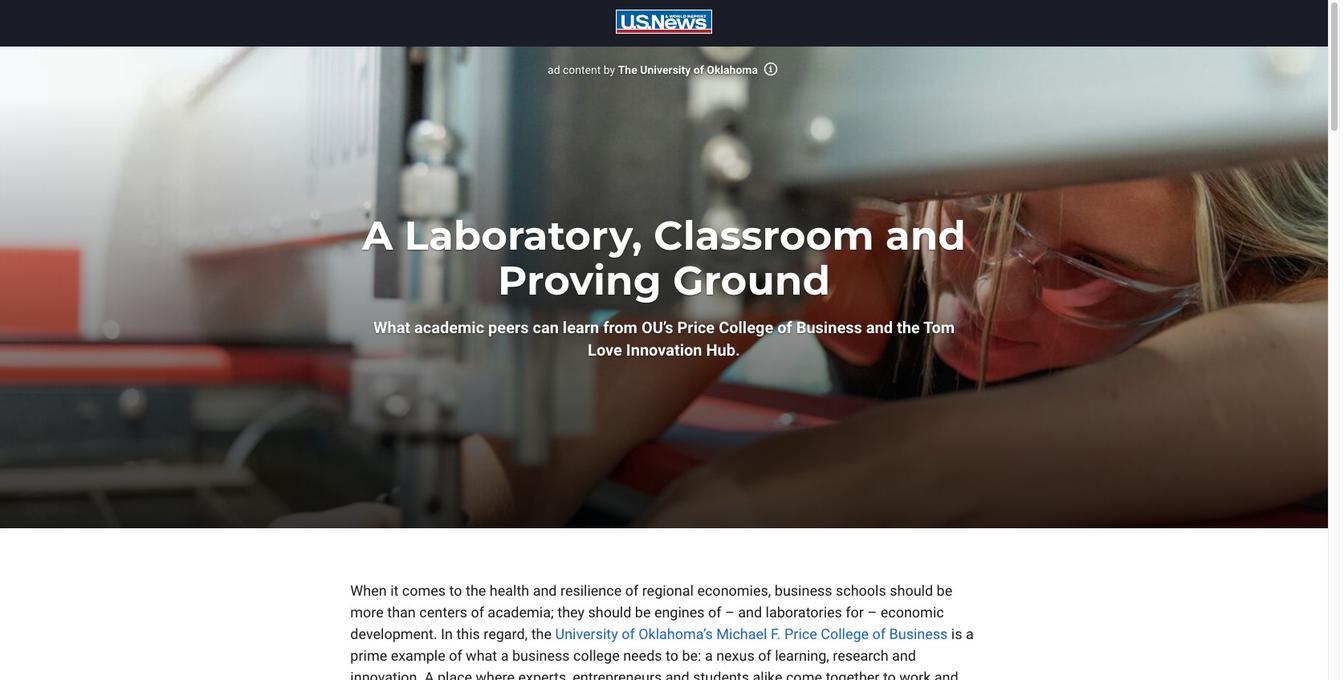 Task type: describe. For each thing, give the bounding box(es) containing it.
a laboratory, classroom and proving ground
[[362, 211, 966, 305]]

what
[[374, 318, 411, 337]]

regard,
[[484, 626, 528, 643]]

what academic peers can learn from ou's price college of business and the tom love innovation hub.
[[374, 318, 955, 360]]

learn
[[563, 318, 599, 337]]

in
[[441, 626, 453, 643]]

1 horizontal spatial be
[[937, 582, 953, 599]]

by
[[604, 64, 616, 77]]

the university of oklahoma link
[[618, 64, 758, 77]]

of left regional
[[626, 582, 639, 599]]

when
[[351, 582, 387, 599]]

1 vertical spatial the
[[466, 582, 486, 599]]

peers
[[489, 318, 529, 337]]

more
[[351, 604, 384, 621]]

2 vertical spatial the
[[532, 626, 552, 643]]

of left the oklahoma
[[694, 64, 704, 77]]

than
[[387, 604, 416, 621]]

f.
[[771, 626, 781, 643]]

schools
[[836, 582, 887, 599]]

university of oklahoma's michael f. price college of business
[[556, 626, 948, 643]]

entrepreneurs
[[573, 669, 662, 680]]

for
[[846, 604, 864, 621]]

innovation
[[627, 341, 703, 360]]

ground
[[673, 256, 831, 305]]

business inside is a prime example of what a business college needs to be: a nexus of learning, research and innovation. a place where experts, entrepreneurs and students alike come together to work a
[[512, 648, 570, 664]]

is a prime example of what a business college needs to be: a nexus of learning, research and innovation. a place where experts, entrepreneurs and students alike come together to work a
[[351, 626, 974, 680]]

proving
[[498, 256, 662, 305]]

example
[[391, 648, 446, 664]]

1 horizontal spatial a
[[705, 648, 713, 664]]

of down "economies,"
[[709, 604, 722, 621]]

economies,
[[698, 582, 772, 599]]

come
[[786, 669, 823, 680]]

of up needs
[[622, 626, 635, 643]]

2 horizontal spatial a
[[966, 626, 974, 643]]

love
[[588, 341, 623, 360]]

alike
[[753, 669, 783, 680]]

hub.
[[707, 341, 741, 360]]

place
[[438, 669, 472, 680]]

ad content by the university of oklahoma
[[548, 64, 758, 77]]

oklahoma
[[707, 64, 758, 77]]

be:
[[682, 648, 702, 664]]

1 horizontal spatial to
[[666, 648, 679, 664]]

a inside is a prime example of what a business college needs to be: a nexus of learning, research and innovation. a place where experts, entrepreneurs and students alike come together to work a
[[425, 669, 434, 680]]

classroom
[[654, 211, 875, 260]]

2 – from the left
[[868, 604, 877, 621]]

1 vertical spatial price
[[785, 626, 818, 643]]

content
[[563, 64, 601, 77]]

to inside 'when it comes to the health and resilience of regional economies, business schools should be more than centers of academia; they should be engines of – and laboratories for – economic development. in this regard, the'
[[450, 582, 462, 599]]

1 horizontal spatial college
[[821, 626, 869, 643]]

college
[[574, 648, 620, 664]]

michael
[[717, 626, 768, 643]]

1 horizontal spatial business
[[890, 626, 948, 643]]

together
[[826, 669, 880, 680]]

is
[[952, 626, 963, 643]]

health
[[490, 582, 530, 599]]

0 horizontal spatial a
[[501, 648, 509, 664]]



Task type: locate. For each thing, give the bounding box(es) containing it.
should down resilience
[[588, 604, 632, 621]]

academic
[[415, 318, 485, 337]]

1 horizontal spatial should
[[890, 582, 934, 599]]

university
[[640, 64, 691, 77], [556, 626, 618, 643]]

1 vertical spatial university
[[556, 626, 618, 643]]

1 vertical spatial college
[[821, 626, 869, 643]]

business up experts,
[[512, 648, 570, 664]]

1 vertical spatial to
[[666, 648, 679, 664]]

1 vertical spatial a
[[425, 669, 434, 680]]

0 vertical spatial be
[[937, 582, 953, 599]]

and inside a laboratory, classroom and proving ground
[[886, 211, 966, 260]]

–
[[725, 604, 735, 621], [868, 604, 877, 621]]

they
[[558, 604, 585, 621]]

– right for
[[868, 604, 877, 621]]

0 horizontal spatial –
[[725, 604, 735, 621]]

from
[[603, 318, 638, 337]]

the left tom
[[897, 318, 920, 337]]

1 vertical spatial be
[[635, 604, 651, 621]]

be up the economic
[[937, 582, 953, 599]]

be
[[937, 582, 953, 599], [635, 604, 651, 621]]

to left work
[[884, 669, 896, 680]]

business up the laboratories in the right of the page
[[775, 582, 833, 599]]

it
[[391, 582, 399, 599]]

the down the academia;
[[532, 626, 552, 643]]

work
[[900, 669, 931, 680]]

price up the learning, on the right of the page
[[785, 626, 818, 643]]

development.
[[351, 626, 438, 643]]

0 vertical spatial price
[[678, 318, 715, 337]]

resilience
[[561, 582, 622, 599]]

needs
[[624, 648, 662, 664]]

to left be:
[[666, 648, 679, 664]]

0 vertical spatial college
[[719, 318, 774, 337]]

0 horizontal spatial be
[[635, 604, 651, 621]]

students
[[693, 669, 750, 680]]

tom
[[924, 318, 955, 337]]

2 horizontal spatial to
[[884, 669, 896, 680]]

business inside what academic peers can learn from ou's price college of business and the tom love innovation hub.
[[797, 318, 863, 337]]

1 horizontal spatial price
[[785, 626, 818, 643]]

1 horizontal spatial a
[[425, 669, 434, 680]]

academia;
[[488, 604, 554, 621]]

a right be:
[[705, 648, 713, 664]]

1 – from the left
[[725, 604, 735, 621]]

0 horizontal spatial college
[[719, 318, 774, 337]]

0 horizontal spatial the
[[466, 582, 486, 599]]

0 vertical spatial should
[[890, 582, 934, 599]]

experts,
[[519, 669, 569, 680]]

business
[[775, 582, 833, 599], [512, 648, 570, 664]]

1 vertical spatial business
[[512, 648, 570, 664]]

this
[[457, 626, 480, 643]]

2 horizontal spatial the
[[897, 318, 920, 337]]

of up place
[[449, 648, 462, 664]]

college up hub.
[[719, 318, 774, 337]]

the inside what academic peers can learn from ou's price college of business and the tom love innovation hub.
[[897, 318, 920, 337]]

innovation.
[[351, 669, 421, 680]]

0 horizontal spatial business
[[797, 318, 863, 337]]

a right is
[[966, 626, 974, 643]]

university up college
[[556, 626, 618, 643]]

centers
[[420, 604, 468, 621]]

price inside what academic peers can learn from ou's price college of business and the tom love innovation hub.
[[678, 318, 715, 337]]

can
[[533, 318, 559, 337]]

to up centers
[[450, 582, 462, 599]]

economic
[[881, 604, 945, 621]]

0 vertical spatial business
[[797, 318, 863, 337]]

0 vertical spatial a
[[362, 211, 393, 260]]

engines
[[655, 604, 705, 621]]

to
[[450, 582, 462, 599], [666, 648, 679, 664], [884, 669, 896, 680]]

business inside 'when it comes to the health and resilience of regional economies, business schools should be more than centers of academia; they should be engines of – and laboratories for – economic development. in this regard, the'
[[775, 582, 833, 599]]

of up the this
[[471, 604, 484, 621]]

of up research
[[873, 626, 886, 643]]

1 horizontal spatial the
[[532, 626, 552, 643]]

0 vertical spatial to
[[450, 582, 462, 599]]

regional
[[642, 582, 694, 599]]

ou's
[[642, 318, 674, 337]]

0 horizontal spatial to
[[450, 582, 462, 599]]

1 vertical spatial business
[[890, 626, 948, 643]]

college inside what academic peers can learn from ou's price college of business and the tom love innovation hub.
[[719, 318, 774, 337]]

a
[[966, 626, 974, 643], [501, 648, 509, 664], [705, 648, 713, 664]]

u.s. news & world report image
[[603, 0, 725, 47]]

research
[[833, 648, 889, 664]]

of
[[694, 64, 704, 77], [778, 318, 793, 337], [626, 582, 639, 599], [471, 604, 484, 621], [709, 604, 722, 621], [622, 626, 635, 643], [873, 626, 886, 643], [449, 648, 462, 664], [759, 648, 772, 664]]

the left health
[[466, 582, 486, 599]]

0 horizontal spatial should
[[588, 604, 632, 621]]

laboratories
[[766, 604, 843, 621]]

the
[[897, 318, 920, 337], [466, 582, 486, 599], [532, 626, 552, 643]]

should up the economic
[[890, 582, 934, 599]]

1 horizontal spatial university
[[640, 64, 691, 77]]

comes
[[402, 582, 446, 599]]

the
[[618, 64, 638, 77]]

2 vertical spatial to
[[884, 669, 896, 680]]

and inside what academic peers can learn from ou's price college of business and the tom love innovation hub.
[[867, 318, 893, 337]]

1 horizontal spatial –
[[868, 604, 877, 621]]

business
[[797, 318, 863, 337], [890, 626, 948, 643]]

what
[[466, 648, 497, 664]]

a inside a laboratory, classroom and proving ground
[[362, 211, 393, 260]]

0 vertical spatial business
[[775, 582, 833, 599]]

should
[[890, 582, 934, 599], [588, 604, 632, 621]]

prime
[[351, 648, 387, 664]]

0 horizontal spatial business
[[512, 648, 570, 664]]

0 vertical spatial university
[[640, 64, 691, 77]]

– down "economies,"
[[725, 604, 735, 621]]

0 horizontal spatial price
[[678, 318, 715, 337]]

laboratory,
[[404, 211, 643, 260]]

college
[[719, 318, 774, 337], [821, 626, 869, 643]]

college down for
[[821, 626, 869, 643]]

of down ground
[[778, 318, 793, 337]]

learning,
[[775, 648, 830, 664]]

a
[[362, 211, 393, 260], [425, 669, 434, 680]]

of up alike
[[759, 648, 772, 664]]

university right the
[[640, 64, 691, 77]]

a up where
[[501, 648, 509, 664]]

when it comes to the health and resilience of regional economies, business schools should be more than centers of academia; they should be engines of – and laboratories for – economic development. in this regard, the
[[351, 582, 953, 643]]

price
[[678, 318, 715, 337], [785, 626, 818, 643]]

1 horizontal spatial business
[[775, 582, 833, 599]]

ad
[[548, 64, 560, 77]]

where
[[476, 669, 515, 680]]

nexus
[[717, 648, 755, 664]]

and
[[886, 211, 966, 260], [867, 318, 893, 337], [533, 582, 557, 599], [739, 604, 763, 621], [893, 648, 917, 664], [666, 669, 690, 680]]

0 horizontal spatial a
[[362, 211, 393, 260]]

university of oklahoma's michael f. price college of business link
[[556, 626, 948, 643]]

oklahoma's
[[639, 626, 713, 643]]

be down regional
[[635, 604, 651, 621]]

1 vertical spatial should
[[588, 604, 632, 621]]

of inside what academic peers can learn from ou's price college of business and the tom love innovation hub.
[[778, 318, 793, 337]]

0 horizontal spatial university
[[556, 626, 618, 643]]

0 vertical spatial the
[[897, 318, 920, 337]]

price up hub.
[[678, 318, 715, 337]]



Task type: vqa. For each thing, say whether or not it's contained in the screenshot.
innovation.
yes



